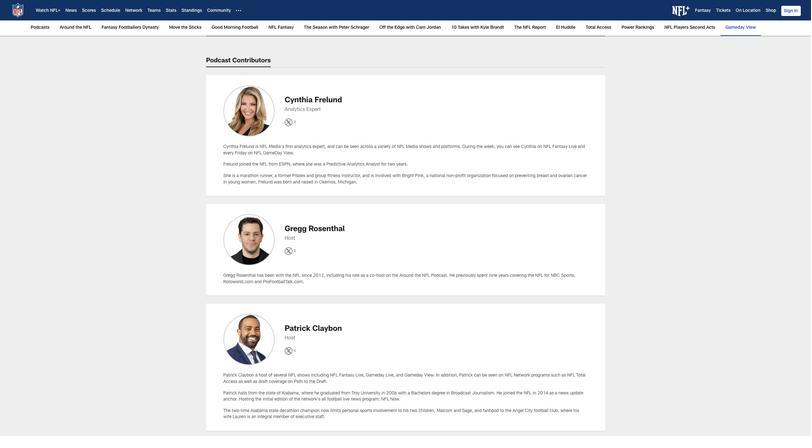 Task type: vqa. For each thing, say whether or not it's contained in the screenshot.
second live, from right
yes



Task type: locate. For each thing, give the bounding box(es) containing it.
joined
[[239, 163, 251, 167], [504, 391, 516, 396]]

cynthia frelund analytics expert
[[285, 97, 342, 113]]

sports
[[360, 409, 372, 414]]

0 vertical spatial gregg
[[285, 226, 307, 234]]

the left the season at left top
[[304, 26, 312, 30]]

twitter image up profootballtalk.com.
[[285, 248, 293, 255]]

view. down first
[[284, 151, 294, 156]]

two inside the two-time alabama state decathlon champion now limits personal sports involvement to his two children, malcom and sage, and fanhood to the angel city football club, where his wife lauren is an integral member of executive staff.
[[410, 409, 418, 414]]

1 horizontal spatial view
[[747, 26, 757, 30]]

gameday inside button
[[494, 24, 510, 27]]

headshot picture of gregg rosenthal image
[[224, 215, 274, 265]]

a inside gregg rosenthal has been with the nfl since 2012, including his role as a co-host on the around the nfl podcast. he previously spent nine years covering the nfl for nbc sports, rotoworld.com and profootballtalk.com.
[[367, 274, 369, 278]]

analytics up instructor,
[[347, 163, 365, 167]]

espn,
[[279, 163, 292, 167]]

state up member at left
[[269, 409, 279, 414]]

with inside she is a marathon runner, a former pilates and group fitness instructor, and is involved with bright pink, a national non-profit organization focused on preventing breast and ovarian cancer in young women. frelund was born and raised in okemos, michigan.
[[393, 174, 401, 179]]

of inside the two-time alabama state decathlon champion now limits personal sports involvement to his two children, malcom and sage, and fanhood to the angel city football club, where his wife lauren is an integral member of executive staff.
[[291, 415, 295, 420]]

his left 'role'
[[346, 274, 351, 278]]

frelund inside cynthia frelund is nfl media's first analytics expert, and can be seen across a variety of nfl media shows and platforms. during the week, you can see cynthia on nfl fantasy live and every friday on nfl gameday view.
[[240, 145, 254, 149]]

access
[[597, 26, 612, 30], [223, 380, 238, 385]]

can up predictive
[[336, 145, 343, 149]]

0 vertical spatial seen
[[350, 145, 359, 149]]

anchor.
[[223, 398, 238, 402]]

nfl up the path
[[288, 374, 296, 378]]

gameday down on
[[726, 26, 745, 30]]

footballers
[[119, 26, 141, 30]]

headshot picture of patrick claybon image
[[224, 315, 274, 365]]

1 vertical spatial news
[[351, 398, 361, 402]]

shows inside cynthia frelund is nfl media's first analytics expert, and can be seen across a variety of nfl media shows and platforms. during the week, you can see cynthia on nfl fantasy live and every friday on nfl gameday view.
[[419, 145, 432, 149]]

he inside the patrick hails from the state of alabama, where he graduated from troy university in 2006 with a bachelors degree in broadcast journalism. he joined the nfl in 2014 as a news update anchor. hosting the initial edition of the network's all football live news program: nfl now.
[[497, 391, 502, 396]]

0 vertical spatial in
[[795, 9, 799, 13]]

nfl up graduated
[[330, 374, 338, 378]]

1 horizontal spatial gregg
[[285, 226, 307, 234]]

page main content main content
[[0, 0, 812, 432]]

peter
[[339, 26, 350, 30]]

frelund down 'runner,'
[[258, 180, 273, 185]]

nfl right such
[[568, 374, 576, 378]]

role
[[353, 274, 360, 278]]

1 vertical spatial claybon
[[238, 374, 254, 378]]

claybon inside patrick claybon host
[[313, 326, 342, 333]]

schedule link
[[101, 9, 120, 13]]

was down former
[[274, 180, 282, 185]]

friday
[[235, 151, 247, 156]]

1 vertical spatial where
[[302, 391, 313, 396]]

0 horizontal spatial view.
[[284, 151, 294, 156]]

including inside patrick claybon a host of several nfl shows including nfl fantasy live, gameday live, and gameday view. in addition, patrick can be seen on nfl network programs such as nfl total access as well as draft coverage on path to the draft.
[[311, 374, 329, 378]]

he right journalism.
[[497, 391, 502, 396]]

1 vertical spatial x
[[294, 249, 296, 253]]

0 vertical spatial shows
[[419, 145, 432, 149]]

1 vertical spatial host
[[259, 374, 267, 378]]

around the nfl
[[60, 26, 91, 30]]

3 x from the top
[[294, 349, 296, 353]]

2 horizontal spatial to
[[500, 409, 504, 414]]

fitness
[[328, 174, 341, 179]]

view. inside patrick claybon a host of several nfl shows including nfl fantasy live, gameday live, and gameday view. in addition, patrick can be seen on nfl network programs such as nfl total access as well as draft coverage on path to the draft.
[[425, 374, 435, 378]]

gameday right the kyle
[[494, 24, 510, 27]]

brandt
[[491, 26, 504, 30]]

and down has
[[255, 280, 262, 285]]

2 twitter image from the top
[[285, 348, 293, 355]]

alabama
[[251, 409, 268, 414]]

the season with peter schrager
[[304, 26, 369, 30]]

(0:
[[222, 17, 227, 22]]

to right the path
[[304, 380, 308, 385]]

1 vertical spatial host
[[285, 336, 295, 341]]

podcast.
[[431, 274, 449, 278]]

of inside patrick claybon a host of several nfl shows including nfl fantasy live, gameday live, and gameday view. in addition, patrick can be seen on nfl network programs such as nfl total access as well as draft coverage on path to the draft.
[[269, 374, 273, 378]]

1 host from the top
[[285, 236, 295, 241]]

state up initial
[[266, 391, 276, 396]]

shows right media
[[419, 145, 432, 149]]

1 horizontal spatial gameday
[[405, 374, 423, 378]]

runner,
[[260, 174, 274, 179]]

patrick for patrick claybon a host of several nfl shows including nfl fantasy live, gameday live, and gameday view. in addition, patrick can be seen on nfl network programs such as nfl total access as well as draft coverage on path to the draft.
[[223, 374, 237, 378]]

power rankings
[[622, 26, 655, 30]]

state inside the patrick hails from the state of alabama, where he graduated from troy university in 2006 with a bachelors degree in broadcast journalism. he joined the nfl in 2014 as a news update anchor. hosting the initial edition of the network's all football live news program: nfl now.
[[266, 391, 276, 396]]

on inside gregg rosenthal has been with the nfl since 2012, including his role as a co-host on the around the nfl podcast. he previously spent nine years covering the nfl for nbc sports, rotoworld.com and profootballtalk.com.
[[386, 274, 391, 278]]

news left update
[[559, 391, 569, 396]]

1 horizontal spatial view.
[[425, 374, 435, 378]]

1 vertical spatial shows
[[298, 374, 310, 378]]

total right 'huddle' on the top of page
[[586, 26, 596, 30]]

1 horizontal spatial he
[[497, 391, 502, 396]]

as right 'role'
[[361, 274, 365, 278]]

2 host from the top
[[285, 336, 295, 341]]

0 vertical spatial analytics
[[285, 107, 305, 113]]

0 horizontal spatial two
[[388, 163, 395, 167]]

view. inside cynthia frelund is nfl media's first analytics expert, and can be seen across a variety of nfl media shows and platforms. during the week, you can see cynthia on nfl fantasy live and every friday on nfl gameday view.
[[284, 151, 294, 156]]

in down she
[[223, 180, 227, 185]]

is
[[255, 145, 259, 149], [232, 174, 235, 179], [371, 174, 374, 179], [247, 415, 251, 420]]

a inside patrick claybon a host of several nfl shows including nfl fantasy live, gameday live, and gameday view. in addition, patrick can be seen on nfl network programs such as nfl total access as well as draft coverage on path to the draft.
[[256, 374, 258, 378]]

0 horizontal spatial football
[[327, 398, 342, 402]]

1 horizontal spatial can
[[474, 374, 481, 378]]

a up group on the top left of page
[[323, 163, 325, 167]]

view.
[[284, 151, 294, 156], [425, 374, 435, 378]]

and up 2006
[[396, 374, 404, 378]]

football inside the two-time alabama state decathlon champion now limits personal sports involvement to his two children, malcom and sage, and fanhood to the angel city football club, where his wife lauren is an integral member of executive staff.
[[534, 409, 549, 414]]

his down the patrick hails from the state of alabama, where he graduated from troy university in 2006 with a bachelors degree in broadcast journalism. he joined the nfl in 2014 as a news update anchor. hosting the initial edition of the network's all football live news program: nfl now.
[[404, 409, 409, 414]]

1 horizontal spatial his
[[404, 409, 409, 414]]

michigan.
[[338, 180, 358, 185]]

including right 2012,
[[327, 274, 345, 278]]

0 horizontal spatial in
[[436, 374, 440, 378]]

state inside the two-time alabama state decathlon champion now limits personal sports involvement to his two children, malcom and sage, and fanhood to the angel city football club, where his wife lauren is an integral member of executive staff.
[[269, 409, 279, 414]]

marathon
[[240, 174, 259, 179]]

0 horizontal spatial live,
[[356, 374, 365, 378]]

news down troy
[[351, 398, 361, 402]]

1 horizontal spatial joined
[[504, 391, 516, 396]]

1 vertical spatial joined
[[504, 391, 516, 396]]

1 vertical spatial around
[[400, 274, 414, 278]]

two left years.
[[388, 163, 395, 167]]

x link
[[285, 119, 296, 126], [285, 248, 296, 255], [285, 348, 296, 355]]

1 vertical spatial gregg
[[223, 274, 235, 278]]

stats link
[[166, 9, 177, 13]]

0 vertical spatial x
[[294, 121, 296, 124]]

0 horizontal spatial gregg
[[223, 274, 235, 278]]

seen
[[350, 145, 359, 149], [489, 374, 498, 378]]

1 x from the top
[[294, 121, 296, 124]]

host up draft
[[259, 374, 267, 378]]

cam
[[416, 26, 426, 30]]

analytics inside cynthia frelund analytics expert
[[285, 107, 305, 113]]

cynthia inside cynthia frelund analytics expert
[[285, 97, 313, 105]]

host
[[285, 236, 295, 241], [285, 336, 295, 341]]

the inside patrick claybon a host of several nfl shows including nfl fantasy live, gameday live, and gameday view. in addition, patrick can be seen on nfl network programs such as nfl total access as well as draft coverage on path to the draft.
[[309, 380, 316, 385]]

the up wife
[[223, 409, 231, 414]]

0 horizontal spatial gameday
[[366, 374, 385, 378]]

1 horizontal spatial seen
[[489, 374, 498, 378]]

he inside gregg rosenthal has been with the nfl since 2012, including his role as a co-host on the around the nfl podcast. he previously spent nine years covering the nfl for nbc sports, rotoworld.com and profootballtalk.com.
[[450, 274, 455, 278]]

fantasy inside 'link'
[[278, 26, 294, 30]]

0 vertical spatial network
[[125, 9, 142, 13]]

0 vertical spatial access
[[597, 26, 612, 30]]

1 horizontal spatial was
[[314, 163, 322, 167]]

1 vertical spatial state
[[269, 409, 279, 414]]

rosenthal inside gregg rosenthal host
[[309, 226, 345, 234]]

state
[[266, 391, 276, 396], [269, 409, 279, 414]]

seen left the across
[[350, 145, 359, 149]]

contributors
[[232, 58, 271, 64]]

host right 'role'
[[377, 274, 385, 278]]

2 horizontal spatial cynthia
[[521, 145, 537, 149]]

0 vertical spatial twitter image
[[285, 248, 293, 255]]

access left 'power'
[[597, 26, 612, 30]]

now.
[[391, 398, 401, 402]]

1 vertical spatial seen
[[489, 374, 498, 378]]

from up hosting
[[248, 391, 258, 396]]

is left media's
[[255, 145, 259, 149]]

media's
[[269, 145, 284, 149]]

0 vertical spatial host
[[377, 274, 385, 278]]

0 vertical spatial news
[[559, 391, 569, 396]]

the inside the two-time alabama state decathlon champion now limits personal sports involvement to his two children, malcom and sage, and fanhood to the angel city football club, where his wife lauren is an integral member of executive staff.
[[223, 409, 231, 414]]

host inside gregg rosenthal host
[[285, 236, 295, 241]]

x for patrick
[[294, 349, 296, 353]]

0 horizontal spatial gameday
[[263, 151, 282, 156]]

platforms.
[[442, 145, 462, 149]]

be up journalism.
[[483, 374, 487, 378]]

two left children,
[[410, 409, 418, 414]]

with up now.
[[398, 391, 407, 396]]

as
[[361, 274, 365, 278], [562, 374, 566, 378], [239, 380, 243, 385], [253, 380, 258, 385], [550, 391, 554, 396]]

seen inside patrick claybon a host of several nfl shows including nfl fantasy live, gameday live, and gameday view. in addition, patrick can be seen on nfl network programs such as nfl total access as well as draft coverage on path to the draft.
[[489, 374, 498, 378]]

patrick inside patrick claybon host
[[285, 326, 311, 333]]

including
[[327, 274, 345, 278], [311, 374, 329, 378]]

hails
[[238, 391, 247, 396]]

analyst
[[366, 163, 380, 167]]

claybon inside patrick claybon a host of several nfl shows including nfl fantasy live, gameday live, and gameday view. in addition, patrick can be seen on nfl network programs such as nfl total access as well as draft coverage on path to the draft.
[[238, 374, 254, 378]]

where left she
[[293, 163, 305, 167]]

el huddle
[[557, 26, 576, 30]]

0 horizontal spatial joined
[[239, 163, 251, 167]]

dots image
[[236, 8, 241, 13]]

network up fantasy footballers dynasty in the top of the page
[[125, 9, 142, 13]]

can inside patrick claybon a host of several nfl shows including nfl fantasy live, gameday live, and gameday view. in addition, patrick can be seen on nfl network programs such as nfl total access as well as draft coverage on path to the draft.
[[474, 374, 481, 378]]

where up network's
[[302, 391, 313, 396]]

1 horizontal spatial live,
[[386, 374, 395, 378]]

from
[[269, 163, 278, 167], [248, 391, 258, 396], [341, 391, 351, 396]]

co-
[[370, 274, 377, 278]]

2 x from the top
[[294, 249, 296, 253]]

1 vertical spatial x link
[[285, 248, 296, 255]]

and inside gregg rosenthal has been with the nfl since 2012, including his role as a co-host on the around the nfl podcast. he previously spent nine years covering the nfl for nbc sports, rotoworld.com and profootballtalk.com.
[[255, 280, 262, 285]]

1 vertical spatial rosenthal
[[237, 274, 256, 278]]

as inside gregg rosenthal has been with the nfl since 2012, including his role as a co-host on the around the nfl podcast. he previously spent nine years covering the nfl for nbc sports, rotoworld.com and profootballtalk.com.
[[361, 274, 365, 278]]

x for gregg
[[294, 249, 296, 253]]

0 horizontal spatial be
[[344, 145, 349, 149]]

x right twitter image
[[294, 121, 296, 124]]

0 horizontal spatial claybon
[[238, 374, 254, 378]]

0 vertical spatial rosenthal
[[309, 226, 345, 234]]

sticks
[[189, 26, 202, 30]]

the up angel
[[517, 391, 523, 396]]

good morning football
[[212, 26, 258, 30]]

2 horizontal spatial the
[[515, 26, 522, 30]]

to
[[304, 380, 308, 385], [398, 409, 402, 414], [500, 409, 504, 414]]

0 vertical spatial state
[[266, 391, 276, 396]]

football
[[327, 398, 342, 402], [534, 409, 549, 414]]

cynthia for cynthia frelund analytics expert
[[285, 97, 313, 105]]

1 vertical spatial for
[[545, 274, 550, 278]]

1 vertical spatial he
[[497, 391, 502, 396]]

fantasy footballers dynasty
[[102, 26, 159, 30]]

expert,
[[313, 145, 326, 149]]

0 vertical spatial x link
[[285, 119, 296, 126]]

frelund up expert
[[315, 97, 342, 105]]

the for the season with peter schrager
[[304, 26, 312, 30]]

bright
[[402, 174, 414, 179]]

1 horizontal spatial gameday
[[494, 24, 510, 27]]

2006
[[387, 391, 397, 396]]

cynthia for cynthia frelund is nfl media's first analytics expert, and can be seen across a variety of nfl media shows and platforms. during the week, you can see cynthia on nfl fantasy live and every friday on nfl gameday view.
[[223, 145, 239, 149]]

a left former
[[275, 174, 277, 179]]

1 vertical spatial be
[[483, 374, 487, 378]]

0 horizontal spatial network
[[125, 9, 142, 13]]

bachelors
[[412, 391, 431, 396]]

gregg inside gregg rosenthal host
[[285, 226, 307, 234]]

of up 'coverage' on the left bottom of the page
[[269, 374, 273, 378]]

x down gregg rosenthal host
[[294, 249, 296, 253]]

was right she
[[314, 163, 322, 167]]

twitter image for patrick
[[285, 348, 293, 355]]

a
[[374, 145, 377, 149], [323, 163, 325, 167], [237, 174, 239, 179], [275, 174, 277, 179], [426, 174, 429, 179], [367, 274, 369, 278], [256, 374, 258, 378], [408, 391, 410, 396], [555, 391, 558, 396]]

1 horizontal spatial in
[[795, 9, 799, 13]]

of inside cynthia frelund is nfl media's first analytics expert, and can be seen across a variety of nfl media shows and platforms. during the week, you can see cynthia on nfl fantasy live and every friday on nfl gameday view.
[[392, 145, 396, 149]]

and left sage,
[[454, 409, 461, 414]]

instructor,
[[342, 174, 361, 179]]

gregg inside gregg rosenthal has been with the nfl since 2012, including his role as a co-host on the around the nfl podcast. he previously spent nine years covering the nfl for nbc sports, rotoworld.com and profootballtalk.com.
[[223, 274, 235, 278]]

around inside gregg rosenthal has been with the nfl since 2012, including his role as a co-host on the around the nfl podcast. he previously spent nine years covering the nfl for nbc sports, rotoworld.com and profootballtalk.com.
[[400, 274, 414, 278]]

patrick claybon host
[[285, 326, 342, 341]]

1 horizontal spatial for
[[545, 274, 550, 278]]

rankings
[[636, 26, 655, 30]]

1 vertical spatial gameday
[[263, 151, 282, 156]]

member
[[273, 415, 290, 420]]

where inside the patrick hails from the state of alabama, where he graduated from troy university in 2006 with a bachelors degree in broadcast journalism. he joined the nfl in 2014 as a news update anchor. hosting the initial edition of the network's all football live news program: nfl now.
[[302, 391, 313, 396]]

0 horizontal spatial access
[[223, 380, 238, 385]]

0 vertical spatial two
[[388, 163, 395, 167]]

state for decathlon
[[269, 409, 279, 414]]

of right variety
[[392, 145, 396, 149]]

a left co-
[[367, 274, 369, 278]]

gregg rosenthal has been with the nfl since 2012, including his role as a co-host on the around the nfl podcast. he previously spent nine years covering the nfl for nbc sports, rotoworld.com and profootballtalk.com.
[[223, 274, 576, 285]]

2 horizontal spatial gameday
[[726, 26, 745, 30]]

hosting
[[239, 398, 254, 402]]

for inside gregg rosenthal has been with the nfl since 2012, including his role as a co-host on the around the nfl podcast. he previously spent nine years covering the nfl for nbc sports, rotoworld.com and profootballtalk.com.
[[545, 274, 550, 278]]

network left the programs on the right bottom of page
[[514, 374, 531, 378]]

1 horizontal spatial access
[[597, 26, 612, 30]]

a right the across
[[374, 145, 377, 149]]

with left bright
[[393, 174, 401, 179]]

1 horizontal spatial news
[[559, 391, 569, 396]]

the season with peter schrager link
[[302, 20, 372, 35]]

total up update
[[577, 374, 586, 378]]

x link down gregg rosenthal host
[[285, 248, 296, 255]]

path
[[294, 380, 303, 385]]

1 x link from the top
[[285, 119, 296, 126]]

0 vertical spatial around
[[60, 26, 74, 30]]

news link
[[66, 9, 77, 13]]

can
[[336, 145, 343, 149], [505, 145, 512, 149], [474, 374, 481, 378]]

0 vertical spatial gameday
[[494, 24, 510, 27]]

gameday
[[494, 24, 510, 27], [263, 151, 282, 156]]

analytics
[[294, 145, 312, 149]]

1 vertical spatial view.
[[425, 374, 435, 378]]

0 horizontal spatial was
[[274, 180, 282, 185]]

for right analyst
[[382, 163, 387, 167]]

and inside patrick claybon a host of several nfl shows including nfl fantasy live, gameday live, and gameday view. in addition, patrick can be seen on nfl network programs such as nfl total access as well as draft coverage on path to the draft.
[[396, 374, 404, 378]]

with up profootballtalk.com.
[[276, 274, 284, 278]]

1 vertical spatial analytics
[[347, 163, 365, 167]]

1 vertical spatial football
[[534, 409, 549, 414]]

a right 2014
[[555, 391, 558, 396]]

1 horizontal spatial total
[[586, 26, 596, 30]]

0 horizontal spatial analytics
[[285, 107, 305, 113]]

young
[[228, 180, 240, 185]]

3 x link from the top
[[285, 348, 296, 355]]

analytics up twitter image
[[285, 107, 305, 113]]

total
[[586, 26, 596, 30], [577, 374, 586, 378]]

0 horizontal spatial seen
[[350, 145, 359, 149]]

football right city
[[534, 409, 549, 414]]

well
[[244, 380, 252, 385]]

a left several
[[256, 374, 258, 378]]

two for years.
[[388, 163, 395, 167]]

0 horizontal spatial his
[[346, 274, 351, 278]]

1 horizontal spatial shows
[[419, 145, 432, 149]]

2 vertical spatial x
[[294, 349, 296, 353]]

nfl left media
[[397, 145, 405, 149]]

1 horizontal spatial the
[[304, 26, 312, 30]]

national
[[430, 174, 446, 179]]

1 vertical spatial two
[[410, 409, 418, 414]]

joined down friday
[[239, 163, 251, 167]]

1 horizontal spatial from
[[269, 163, 278, 167]]

morning
[[224, 26, 241, 30]]

host inside patrick claybon host
[[285, 336, 295, 341]]

cynthia right 'see'
[[521, 145, 537, 149]]

access inside banner
[[597, 26, 612, 30]]

is inside the two-time alabama state decathlon champion now limits personal sports involvement to his two children, malcom and sage, and fanhood to the angel city football club, where his wife lauren is an integral member of executive staff.
[[247, 415, 251, 420]]

2 vertical spatial where
[[561, 409, 573, 414]]

kyle
[[481, 26, 489, 30]]

to right fanhood
[[500, 409, 504, 414]]

total inside patrick claybon a host of several nfl shows including nfl fantasy live, gameday live, and gameday view. in addition, patrick can be seen on nfl network programs such as nfl total access as well as draft coverage on path to the draft.
[[577, 374, 586, 378]]

banner
[[0, 0, 812, 36]]

gregg for gregg rosenthal host
[[285, 226, 307, 234]]

twitter image
[[285, 248, 293, 255], [285, 348, 293, 355]]

1 horizontal spatial rosenthal
[[309, 226, 345, 234]]

a inside cynthia frelund is nfl media's first analytics expert, and can be seen across a variety of nfl media shows and platforms. during the week, you can see cynthia on nfl fantasy live and every friday on nfl gameday view.
[[374, 145, 377, 149]]

0 horizontal spatial he
[[450, 274, 455, 278]]

2 live, from the left
[[386, 374, 395, 378]]

football down graduated
[[327, 398, 342, 402]]

rosenthal inside gregg rosenthal has been with the nfl since 2012, including his role as a co-host on the around the nfl podcast. he previously spent nine years covering the nfl for nbc sports, rotoworld.com and profootballtalk.com.
[[237, 274, 256, 278]]

1 vertical spatial was
[[274, 180, 282, 185]]

joined up angel
[[504, 391, 516, 396]]

for left nbc
[[545, 274, 550, 278]]

football
[[242, 26, 258, 30]]

0 vertical spatial was
[[314, 163, 322, 167]]

the right 'brandt'
[[515, 26, 522, 30]]

graduated
[[321, 391, 340, 396]]

patrick inside the patrick hails from the state of alabama, where he graduated from troy university in 2006 with a bachelors degree in broadcast journalism. he joined the nfl in 2014 as a news update anchor. hosting the initial edition of the network's all football live news program: nfl now.
[[223, 391, 237, 396]]

the left week,
[[477, 145, 483, 149]]

network inside patrick claybon a host of several nfl shows including nfl fantasy live, gameday live, and gameday view. in addition, patrick can be seen on nfl network programs such as nfl total access as well as draft coverage on path to the draft.
[[514, 374, 531, 378]]

1 vertical spatial access
[[223, 380, 238, 385]]

view for gameday view
[[511, 24, 519, 27]]

where right club,
[[561, 409, 573, 414]]

view inside button
[[511, 24, 519, 27]]

rosenthal for gregg rosenthal host
[[309, 226, 345, 234]]

and down analyst
[[363, 174, 370, 179]]

of
[[392, 145, 396, 149], [269, 374, 273, 378], [277, 391, 281, 396], [289, 398, 293, 402], [291, 415, 295, 420]]

with inside gregg rosenthal has been with the nfl since 2012, including his role as a co-host on the around the nfl podcast. he previously spent nine years covering the nfl for nbc sports, rotoworld.com and profootballtalk.com.
[[276, 274, 284, 278]]

cynthia up expert
[[285, 97, 313, 105]]

host inside gregg rosenthal has been with the nfl since 2012, including his role as a co-host on the around the nfl podcast. he previously spent nine years covering the nfl for nbc sports, rotoworld.com and profootballtalk.com.
[[377, 274, 385, 278]]

gameday down media's
[[263, 151, 282, 156]]

1 live, from the left
[[356, 374, 365, 378]]

for
[[382, 163, 387, 167], [545, 274, 550, 278]]

10 takes with kyle brandt
[[452, 26, 504, 30]]

from left espn,
[[269, 163, 278, 167]]

0 horizontal spatial rosenthal
[[237, 274, 256, 278]]

1 twitter image from the top
[[285, 248, 293, 255]]

gameday up bachelors
[[405, 374, 423, 378]]

the for the nfl report
[[515, 26, 522, 30]]

covering
[[510, 274, 527, 278]]

0 horizontal spatial total
[[577, 374, 586, 378]]

0 vertical spatial for
[[382, 163, 387, 167]]

frelund down every
[[223, 163, 238, 167]]

several
[[274, 374, 287, 378]]

0 horizontal spatial host
[[259, 374, 267, 378]]

former
[[278, 174, 291, 179]]

2 x link from the top
[[285, 248, 296, 255]]

twitter image for gregg
[[285, 248, 293, 255]]

two for children,
[[410, 409, 418, 414]]

as inside the patrick hails from the state of alabama, where he graduated from troy university in 2006 with a bachelors degree in broadcast journalism. he joined the nfl in 2014 as a news update anchor. hosting the initial edition of the network's all football live news program: nfl now.
[[550, 391, 554, 396]]

on location link
[[736, 9, 761, 13]]

0 horizontal spatial the
[[223, 409, 231, 414]]

and down pilates
[[293, 180, 300, 185]]

0 horizontal spatial to
[[304, 380, 308, 385]]

in left 2014
[[533, 391, 537, 396]]



Task type: describe. For each thing, give the bounding box(es) containing it.
born
[[283, 180, 292, 185]]

with left peter
[[329, 26, 338, 30]]

raised
[[302, 180, 313, 185]]

is up young
[[232, 174, 235, 179]]

gregg for gregg rosenthal has been with the nfl since 2012, including his role as a co-host on the around the nfl podcast. he previously spent nine years covering the nfl for nbc sports, rotoworld.com and profootballtalk.com.
[[223, 274, 235, 278]]

frelund joined the nfl from espn, where she was a predictive analytics analyst for two years.
[[223, 163, 408, 167]]

on inside she is a marathon runner, a former pilates and group fitness instructor, and is involved with bright pink, a national non-profit organization focused on preventing breast and ovarian cancer in young women. frelund was born and raised in okemos, michigan.
[[509, 174, 514, 179]]

shop link
[[766, 9, 777, 13]]

move the sticks link
[[167, 20, 204, 35]]

university
[[361, 391, 381, 396]]

program:
[[362, 398, 380, 402]]

patrick for patrick claybon host
[[285, 326, 311, 333]]

media
[[406, 145, 418, 149]]

since
[[302, 274, 312, 278]]

has
[[257, 274, 264, 278]]

nfl shield image
[[10, 3, 26, 18]]

live
[[343, 398, 350, 402]]

now
[[321, 409, 329, 414]]

a up young
[[237, 174, 239, 179]]

and right live
[[578, 145, 586, 149]]

nfl left the report
[[523, 26, 532, 30]]

two-
[[232, 409, 241, 414]]

host for patrick
[[285, 336, 295, 341]]

sign in button
[[782, 6, 801, 16]]

including inside gregg rosenthal has been with the nfl since 2012, including his role as a co-host on the around the nfl podcast. he previously spent nine years covering the nfl for nbc sports, rotoworld.com and profootballtalk.com.
[[327, 274, 345, 278]]

as right well
[[253, 380, 258, 385]]

nfl right friday
[[254, 151, 262, 156]]

in right degree
[[447, 391, 450, 396]]

view for gameday view
[[747, 26, 757, 30]]

nfl left 2014
[[524, 391, 532, 396]]

0 horizontal spatial can
[[336, 145, 343, 149]]

nfl fantasy
[[269, 26, 294, 30]]

patrick for patrick hails from the state of alabama, where he graduated from troy university in 2006 with a bachelors degree in broadcast journalism. he joined the nfl in 2014 as a news update anchor. hosting the initial edition of the network's all football live news program: nfl now.
[[223, 391, 237, 396]]

the nfl report
[[515, 26, 546, 30]]

executive
[[296, 415, 314, 420]]

with inside the patrick hails from the state of alabama, where he graduated from troy university in 2006 with a bachelors degree in broadcast journalism. he joined the nfl in 2014 as a news update anchor. hosting the initial edition of the network's all football live news program: nfl now.
[[398, 391, 407, 396]]

off the edge with cam jordan link
[[377, 20, 444, 35]]

nfl left the programs on the right bottom of page
[[505, 374, 513, 378]]

patrick claybon a host of several nfl shows including nfl fantasy live, gameday live, and gameday view. in addition, patrick can be seen on nfl network programs such as nfl total access as well as draft coverage on path to the draft.
[[223, 374, 586, 385]]

the inside cynthia frelund is nfl media's first analytics expert, and can be seen across a variety of nfl media shows and platforms. during the week, you can see cynthia on nfl fantasy live and every friday on nfl gameday view.
[[477, 145, 483, 149]]

seen inside cynthia frelund is nfl media's first analytics expert, and can be seen across a variety of nfl media shows and platforms. during the week, you can see cynthia on nfl fantasy live and every friday on nfl gameday view.
[[350, 145, 359, 149]]

tickets
[[717, 9, 731, 13]]

joined inside the patrick hails from the state of alabama, where he graduated from troy university in 2006 with a bachelors degree in broadcast journalism. he joined the nfl in 2014 as a news update anchor. hosting the initial edition of the network's all football live news program: nfl now.
[[504, 391, 516, 396]]

claybon for patrick claybon host
[[313, 326, 342, 333]]

be inside patrick claybon a host of several nfl shows including nfl fantasy live, gameday live, and gameday view. in addition, patrick can be seen on nfl network programs such as nfl total access as well as draft coverage on path to the draft.
[[483, 374, 487, 378]]

season
[[313, 26, 328, 30]]

and right expert,
[[328, 145, 335, 149]]

0 vertical spatial where
[[293, 163, 305, 167]]

frelund inside she is a marathon runner, a former pilates and group fitness instructor, and is involved with bright pink, a national non-profit organization focused on preventing breast and ovarian cancer in young women. frelund was born and raised in okemos, michigan.
[[258, 180, 273, 185]]

he for podcast.
[[450, 274, 455, 278]]

is left involved
[[371, 174, 374, 179]]

podcast contributors
[[206, 58, 271, 64]]

2012,
[[313, 274, 325, 278]]

the inside the two-time alabama state decathlon champion now limits personal sports involvement to his two children, malcom and sage, and fanhood to the angel city football club, where his wife lauren is an integral member of executive staff.
[[506, 409, 512, 414]]

previously
[[456, 274, 476, 278]]


[[474, 16, 481, 23]]

the right covering
[[528, 274, 534, 278]]

as right such
[[562, 374, 566, 378]]

personal
[[342, 409, 359, 414]]

gameday inside gameday view link
[[726, 26, 745, 30]]

podcast
[[206, 58, 231, 64]]

edge
[[395, 26, 405, 30]]

football inside the patrick hails from the state of alabama, where he graduated from troy university in 2006 with a bachelors degree in broadcast journalism. he joined the nfl in 2014 as a news update anchor. hosting the initial edition of the network's all football live news program: nfl now.
[[327, 398, 342, 402]]

stats
[[166, 9, 177, 13]]

'nfl gameday view': super bowl lv who ya got? delivered by pizza hut image
[[566, 22, 603, 43]]

nfl down 2006
[[382, 398, 389, 402]]

shop
[[766, 9, 777, 13]]

watch nfl+ link
[[36, 9, 60, 13]]

the right the off
[[387, 26, 394, 30]]

around inside banner
[[60, 26, 74, 30]]

programs
[[532, 374, 550, 378]]

organization
[[467, 174, 491, 179]]

nfl left media's
[[260, 145, 268, 149]]

network's
[[302, 398, 321, 402]]

good morning football link
[[209, 20, 261, 35]]

0 vertical spatial joined
[[239, 163, 251, 167]]

fantasy link
[[696, 9, 711, 13]]

gameday view
[[494, 24, 519, 27]]

10
[[452, 26, 457, 30]]

years.
[[397, 163, 408, 167]]

lauren
[[233, 415, 246, 420]]

during
[[463, 145, 476, 149]]

2 horizontal spatial his
[[574, 409, 580, 414]]

headshot picture of cynthia frelund image
[[224, 86, 274, 136]]

host for gregg
[[285, 236, 295, 241]]

nfl+
[[50, 9, 60, 13]]

takes
[[458, 26, 470, 30]]

gameday inside cynthia frelund is nfl media's first analytics expert, and can be seen across a variety of nfl media shows and platforms. during the week, you can see cynthia on nfl fantasy live and every friday on nfl gameday view.
[[263, 151, 282, 156]]

was inside she is a marathon runner, a former pilates and group fitness instructor, and is involved with bright pink, a national non-profit organization focused on preventing breast and ovarian cancer in young women. frelund was born and raised in okemos, michigan.
[[274, 180, 282, 185]]

in inside button
[[795, 9, 799, 13]]

total inside "total access" link
[[586, 26, 596, 30]]

and left platforms.
[[433, 145, 440, 149]]

where inside the two-time alabama state decathlon champion now limits personal sports involvement to his two children, malcom and sage, and fanhood to the angel city football club, where his wife lauren is an integral member of executive staff.
[[561, 409, 573, 414]]

focused
[[493, 174, 508, 179]]

banner containing watch nfl+
[[0, 0, 812, 36]]

nfl left since
[[293, 274, 301, 278]]

nfl+ image
[[673, 6, 690, 16]]

the down alabama,
[[294, 398, 300, 402]]

rosenthal for gregg rosenthal has been with the nfl since 2012, including his role as a co-host on the around the nfl podcast. he previously spent nine years covering the nfl for nbc sports, rotoworld.com and profootballtalk.com.
[[237, 274, 256, 278]]

x link for patrick
[[285, 348, 296, 355]]

x link for gregg
[[285, 248, 296, 255]]

access inside patrick claybon a host of several nfl shows including nfl fantasy live, gameday live, and gameday view. in addition, patrick can be seen on nfl network programs such as nfl total access as well as draft coverage on path to the draft.
[[223, 380, 238, 385]]

the up initial
[[259, 391, 265, 396]]

every
[[223, 151, 234, 156]]

an
[[252, 415, 256, 420]]

0 horizontal spatial news
[[351, 398, 361, 402]]

host inside patrick claybon a host of several nfl shows including nfl fantasy live, gameday live, and gameday view. in addition, patrick can be seen on nfl network programs such as nfl total access as well as draft coverage on path to the draft.
[[259, 374, 267, 378]]

such
[[551, 374, 561, 378]]

gameday view button
[[489, 20, 605, 60]]

club,
[[550, 409, 560, 414]]

live
[[569, 145, 577, 149]]

1 horizontal spatial analytics
[[347, 163, 365, 167]]

nfl left podcast.
[[422, 274, 430, 278]]

he for journalism.
[[497, 391, 502, 396]]

to inside patrick claybon a host of several nfl shows including nfl fantasy live, gameday live, and gameday view. in addition, patrick can be seen on nfl network programs such as nfl total access as well as draft coverage on path to the draft.
[[304, 380, 308, 385]]

the for the two-time alabama state decathlon champion now limits personal sports involvement to his two children, malcom and sage, and fanhood to the angel city football club, where his wife lauren is an integral member of executive staff.
[[223, 409, 231, 414]]

nfl left nbc
[[536, 274, 544, 278]]

1 horizontal spatial to
[[398, 409, 402, 414]]

off the edge with cam jordan
[[380, 26, 441, 30]]

group
[[315, 174, 327, 179]]

you
[[497, 145, 504, 149]]

cynthia frelund is nfl media's first analytics expert, and can be seen across a variety of nfl media shows and platforms. during the week, you can see cynthia on nfl fantasy live and every friday on nfl gameday view.
[[223, 145, 586, 156]]

with down volume mute element on the right of page
[[471, 26, 480, 30]]

nfl left players
[[665, 26, 673, 30]]

the up profootballtalk.com.
[[285, 274, 292, 278]]

scores link
[[82, 9, 96, 13]]

she is a marathon runner, a former pilates and group fitness instructor, and is involved with bright pink, a national non-profit organization focused on preventing breast and ovarian cancer in young women. frelund was born and raised in okemos, michigan.
[[223, 174, 588, 185]]

x link for cynthia
[[285, 119, 296, 126]]

rotoworld.com
[[223, 280, 254, 285]]

the down news at left
[[76, 26, 82, 30]]

sage,
[[462, 409, 474, 414]]

second
[[690, 26, 706, 30]]

the right move
[[181, 26, 188, 30]]

fantasy inside patrick claybon a host of several nfl shows including nfl fantasy live, gameday live, and gameday view. in addition, patrick can be seen on nfl network programs such as nfl total access as well as draft coverage on path to the draft.
[[339, 374, 355, 378]]

around the nfl link
[[57, 20, 94, 35]]

as left well
[[239, 380, 243, 385]]

city
[[525, 409, 533, 414]]

across
[[361, 145, 373, 149]]

and right sage,
[[475, 409, 482, 414]]

with left cam
[[406, 26, 415, 30]]

13
[[227, 17, 232, 22]]

podcasts
[[31, 26, 50, 30]]

expert
[[307, 107, 321, 113]]

all
[[322, 398, 326, 402]]

a left bachelors
[[408, 391, 410, 396]]

his inside gregg rosenthal has been with the nfl since 2012, including his role as a co-host on the around the nfl podcast. he previously spent nine years covering the nfl for nbc sports, rotoworld.com and profootballtalk.com.
[[346, 274, 351, 278]]

degree
[[432, 391, 446, 396]]

sign
[[785, 9, 794, 13]]

limits
[[331, 409, 341, 414]]

a right pink,
[[426, 174, 429, 179]]

nfl inside 'link'
[[269, 26, 277, 30]]

schrager
[[351, 26, 369, 30]]

children,
[[419, 409, 436, 414]]

twitter image
[[285, 119, 293, 126]]

the up marathon
[[252, 163, 259, 167]]

state for of
[[266, 391, 276, 396]]

)
[[232, 17, 234, 22]]

2 horizontal spatial can
[[505, 145, 512, 149]]

0 horizontal spatial for
[[382, 163, 387, 167]]

2 horizontal spatial from
[[341, 391, 351, 396]]

in left 2006
[[382, 391, 385, 396]]

the right co-
[[392, 274, 399, 278]]

shows inside patrick claybon a host of several nfl shows including nfl fantasy live, gameday live, and gameday view. in addition, patrick can be seen on nfl network programs such as nfl total access as well as draft coverage on path to the draft.
[[298, 374, 310, 378]]

broadcast
[[451, 391, 471, 396]]

in down group on the top left of page
[[315, 180, 318, 185]]

nfl down the scores
[[83, 26, 91, 30]]

she
[[223, 174, 231, 179]]

troy
[[352, 391, 360, 396]]

nfl players second acts
[[665, 26, 716, 30]]

be inside cynthia frelund is nfl media's first analytics expert, and can be seen across a variety of nfl media shows and platforms. during the week, you can see cynthia on nfl fantasy live and every friday on nfl gameday view.
[[344, 145, 349, 149]]

and right breast
[[550, 174, 558, 179]]

fanhood
[[483, 409, 499, 414]]

predictive
[[327, 163, 346, 167]]

the left podcast.
[[415, 274, 421, 278]]

huddle
[[562, 26, 576, 30]]

staff.
[[316, 415, 325, 420]]

claybon for patrick claybon a host of several nfl shows including nfl fantasy live, gameday live, and gameday view. in addition, patrick can be seen on nfl network programs such as nfl total access as well as draft coverage on path to the draft.
[[238, 374, 254, 378]]

2014
[[538, 391, 549, 396]]

fantasy inside cynthia frelund is nfl media's first analytics expert, and can be seen across a variety of nfl media shows and platforms. during the week, you can see cynthia on nfl fantasy live and every friday on nfl gameday view.
[[553, 145, 568, 149]]

in inside patrick claybon a host of several nfl shows including nfl fantasy live, gameday live, and gameday view. in addition, patrick can be seen on nfl network programs such as nfl total access as well as draft coverage on path to the draft.
[[436, 374, 440, 378]]

frelund inside cynthia frelund analytics expert
[[315, 97, 342, 105]]

and up raised
[[307, 174, 314, 179]]

on
[[736, 9, 742, 13]]

nfl up 'runner,'
[[260, 163, 268, 167]]

0 horizontal spatial from
[[248, 391, 258, 396]]

x for cynthia
[[294, 121, 296, 124]]

location
[[743, 9, 761, 13]]

of down alabama,
[[289, 398, 293, 402]]

is inside cynthia frelund is nfl media's first analytics expert, and can be seen across a variety of nfl media shows and platforms. during the week, you can see cynthia on nfl fantasy live and every friday on nfl gameday view.
[[255, 145, 259, 149]]

nfl players second acts link
[[662, 20, 718, 35]]

10 takes with kyle brandt link
[[449, 20, 507, 35]]

network link
[[125, 9, 142, 13]]

volume mute element
[[474, 16, 481, 23]]

the left initial
[[255, 398, 262, 402]]

of up the edition
[[277, 391, 281, 396]]

nfl left live
[[544, 145, 552, 149]]



